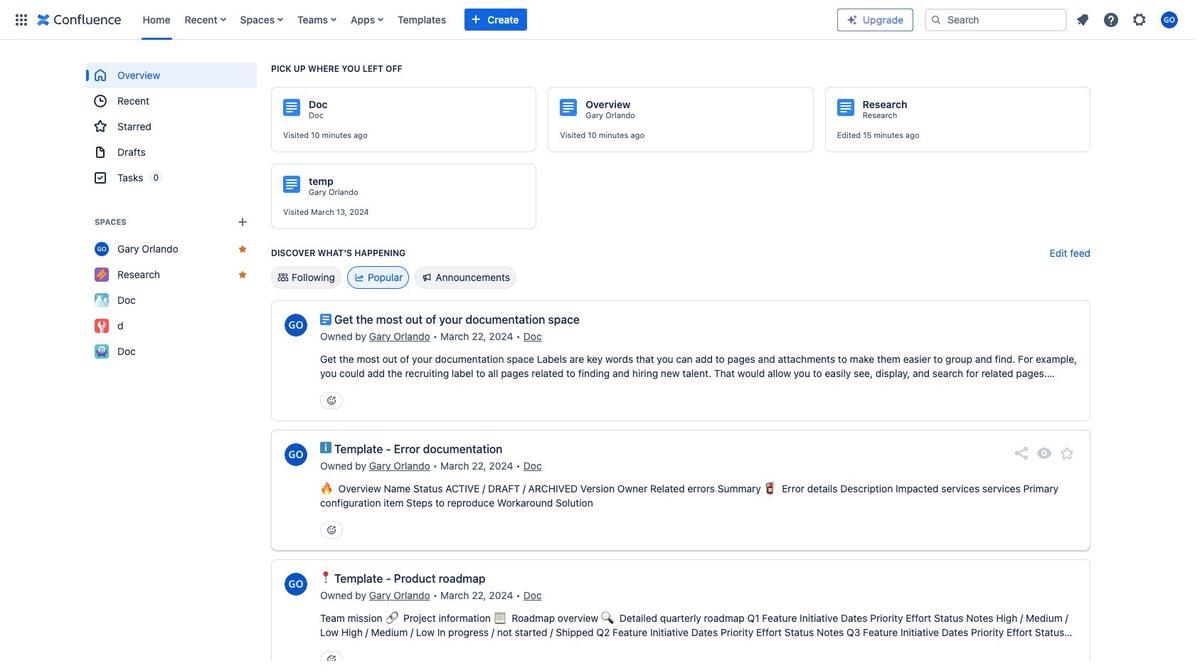 Task type: vqa. For each thing, say whether or not it's contained in the screenshot.
Premium image LIST
yes



Task type: describe. For each thing, give the bounding box(es) containing it.
help icon image
[[1103, 11, 1120, 28]]

star image
[[1059, 445, 1076, 462]]

unstar this space image
[[237, 243, 248, 255]]

appswitcher icon image
[[13, 11, 30, 28]]

settings icon image
[[1131, 11, 1148, 28]]

add reaction image
[[326, 654, 337, 661]]

Search field
[[925, 8, 1067, 31]]

list for appswitcher icon
[[136, 0, 837, 39]]

share image
[[1013, 445, 1030, 462]]

premium image
[[847, 14, 858, 25]]

2 more information about gary orlando image from the top
[[283, 442, 309, 467]]



Task type: locate. For each thing, give the bounding box(es) containing it.
2 add reaction image from the top
[[326, 524, 337, 536]]

list for premium image on the top of the page
[[1070, 7, 1187, 32]]

add reaction image for first more information about gary orlando icon
[[326, 395, 337, 406]]

group
[[86, 63, 257, 191]]

0 vertical spatial more information about gary orlando image
[[283, 312, 309, 338]]

global element
[[9, 0, 837, 39]]

1 add reaction image from the top
[[326, 395, 337, 406]]

banner
[[0, 0, 1195, 40]]

create a space image
[[234, 213, 251, 231]]

1 horizontal spatial list
[[1070, 7, 1187, 32]]

0 horizontal spatial list
[[136, 0, 837, 39]]

3 more information about gary orlando image from the top
[[283, 571, 309, 597]]

add reaction image
[[326, 395, 337, 406], [326, 524, 337, 536]]

unwatch image
[[1036, 445, 1053, 462]]

more information about gary orlando image
[[283, 312, 309, 338], [283, 442, 309, 467], [283, 571, 309, 597]]

:information_source: image
[[320, 442, 332, 453]]

:information_source: image
[[320, 442, 332, 453]]

0 vertical spatial add reaction image
[[326, 395, 337, 406]]

:round_pushpin: image
[[320, 571, 332, 583], [320, 571, 332, 583]]

2 vertical spatial more information about gary orlando image
[[283, 571, 309, 597]]

your profile and preferences image
[[1161, 11, 1178, 28]]

1 vertical spatial add reaction image
[[326, 524, 337, 536]]

add reaction image for 2nd more information about gary orlando icon from the bottom
[[326, 524, 337, 536]]

None search field
[[925, 8, 1067, 31]]

confluence image
[[37, 11, 121, 28], [37, 11, 121, 28]]

notification icon image
[[1074, 11, 1092, 28]]

1 vertical spatial more information about gary orlando image
[[283, 442, 309, 467]]

unstar this space image
[[237, 269, 248, 280]]

1 more information about gary orlando image from the top
[[283, 312, 309, 338]]

search image
[[931, 14, 942, 25]]

list
[[136, 0, 837, 39], [1070, 7, 1187, 32]]



